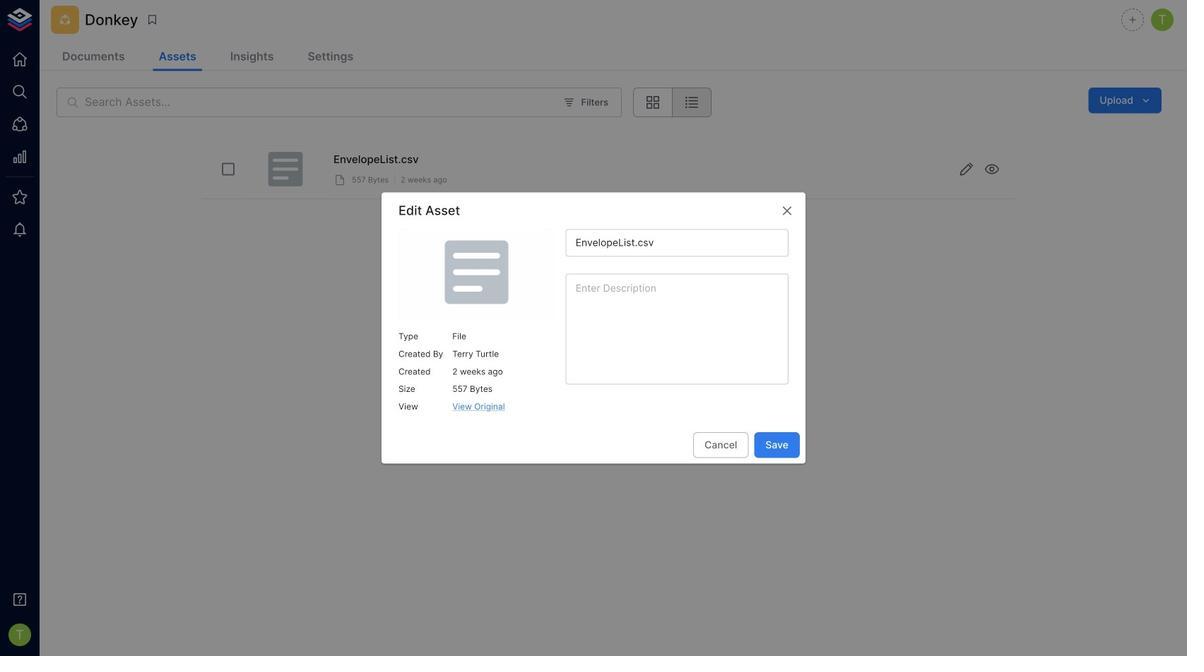 Task type: vqa. For each thing, say whether or not it's contained in the screenshot.
Search Assets... text box
yes



Task type: locate. For each thing, give the bounding box(es) containing it.
dialog
[[382, 193, 806, 464]]

Search Assets... text field
[[85, 88, 555, 117]]

group
[[634, 88, 712, 117]]

Enter Description text field
[[566, 274, 789, 385]]

bookmark image
[[146, 13, 159, 26]]

Enter Title text field
[[566, 229, 789, 257]]



